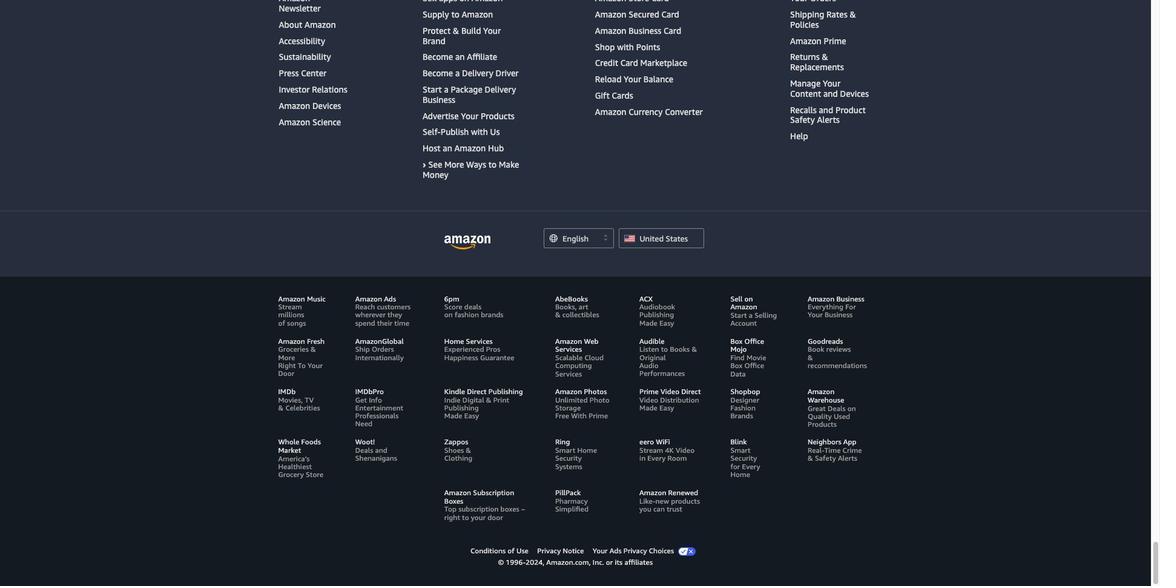 Task type: describe. For each thing, give the bounding box(es) containing it.
on inside sell on amazon start a selling account
[[745, 294, 753, 303]]

like-
[[640, 497, 656, 506]]

package
[[451, 84, 483, 94]]

amazon up amazon business card link
[[595, 9, 627, 19]]

amazon up 'about'
[[279, 0, 310, 3]]

amazon inside amazon subscription boxes top subscription boxes – right to your door
[[445, 488, 471, 497]]

content
[[791, 88, 822, 99]]

6pm
[[445, 294, 460, 303]]

grocery
[[278, 470, 304, 479]]

every inside blink smart security for every home
[[742, 462, 761, 471]]

amazon science link
[[279, 117, 341, 127]]

wifi
[[656, 438, 671, 447]]

print
[[494, 396, 510, 405]]

of inside amazon music stream millions of songs
[[278, 318, 285, 328]]

english
[[563, 234, 589, 243]]

woot! deals and shenanigans
[[355, 438, 397, 463]]

publish
[[441, 127, 469, 137]]

shop with points link
[[595, 42, 661, 52]]

to right supply
[[452, 9, 460, 19]]

store
[[306, 470, 324, 479]]

0 vertical spatial delivery
[[462, 68, 494, 78]]

on inside 6pm score deals on fashion brands
[[445, 310, 453, 320]]

ring smart home security systems
[[555, 438, 597, 471]]

your ads privacy choices link
[[589, 547, 679, 556]]

host
[[423, 143, 441, 153]]

acx
[[640, 294, 653, 303]]

easy inside acx audiobook publishing made easy
[[660, 318, 675, 328]]

made inside acx audiobook publishing made easy
[[640, 318, 658, 328]]

your right build
[[483, 25, 501, 36]]

safety inside neighbors app real-time crime & safety alerts
[[815, 454, 837, 463]]

collectibles
[[563, 310, 600, 320]]

choices
[[649, 547, 674, 556]]

© 1996-2024, amazon.com, inc. or its affiliates
[[499, 558, 653, 567]]

services down scalable
[[555, 369, 582, 378]]

privacy notice
[[538, 547, 584, 556]]

fashion
[[455, 310, 479, 320]]

›
[[423, 159, 426, 170]]

deals inside woot! deals and shenanigans
[[355, 446, 373, 455]]

computing
[[555, 361, 592, 370]]

amazon secured card amazon business card shop with points credit card marketplace reload your balance gift cards amazon currency converter
[[595, 9, 703, 117]]

home inside ring smart home security systems
[[578, 446, 597, 455]]

brand
[[423, 35, 446, 46]]

manage your content and devices link
[[791, 78, 869, 99]]

more inside supply to amazon protect & build your brand become an affiliate become a delivery driver start a package delivery business advertise your products self-publish with us host an amazon hub › see more ways to make money
[[445, 159, 464, 170]]

to right the ways
[[489, 159, 497, 170]]

amazon inside amazon business everything for your business
[[808, 294, 835, 303]]

amazon up build
[[462, 9, 493, 19]]

currency
[[629, 106, 663, 117]]

tv
[[305, 396, 314, 405]]

amazon business everything for your business
[[808, 294, 865, 320]]

1 vertical spatial and
[[819, 105, 834, 115]]

home inside blink smart security for every home
[[731, 470, 751, 479]]

notice
[[563, 547, 584, 556]]

ways
[[466, 159, 486, 170]]

audible
[[640, 337, 665, 346]]

find
[[731, 353, 745, 362]]

your inside amazon fresh groceries & more right to your door
[[308, 361, 323, 370]]

neighbors
[[808, 438, 842, 447]]

alerts inside neighbors app real-time crime & safety alerts
[[838, 454, 858, 463]]

made inside prime video direct video distribution made easy
[[640, 403, 658, 413]]

& inside zappos shoes & clothing
[[466, 446, 471, 455]]

alerts inside shipping rates & policies amazon prime returns & replacements manage your content and devices recalls and product safety alerts help
[[818, 115, 840, 125]]

4k
[[665, 446, 674, 455]]

ads for your
[[610, 547, 622, 556]]

supply
[[423, 9, 449, 19]]

selling
[[755, 311, 777, 320]]

data
[[731, 369, 746, 378]]

prime inside prime video direct video distribution made easy
[[640, 387, 659, 396]]

to inside amazon subscription boxes top subscription boxes – right to your door
[[462, 513, 469, 522]]

hub
[[488, 143, 504, 153]]

easy inside prime video direct video distribution made easy
[[660, 403, 675, 413]]

orders
[[372, 345, 394, 354]]

accessibility
[[279, 35, 325, 46]]

& inside amazon fresh groceries & more right to your door
[[311, 345, 316, 354]]

amazonglobal ship orders internationally
[[355, 337, 404, 362]]

& inside abebooks books, art & collectibles
[[555, 310, 561, 320]]

box office mojo find movie box office data
[[731, 337, 767, 378]]

amazon photos unlimited photo storage free with prime
[[555, 387, 610, 421]]

stream for eero
[[640, 446, 664, 455]]

shoes
[[445, 446, 464, 455]]

1 vertical spatial a
[[444, 84, 449, 94]]

ring
[[555, 438, 570, 447]]

2 become from the top
[[423, 68, 453, 78]]

business inside the amazon secured card amazon business card shop with points credit card marketplace reload your balance gift cards amazon currency converter
[[629, 25, 662, 36]]

your up self-publish with us link
[[461, 111, 479, 121]]

2024,
[[526, 558, 545, 567]]

amazon inside amazon warehouse great deals on quality used products
[[808, 387, 835, 396]]

& inside audible listen to books & original audio performances
[[692, 345, 697, 354]]

center
[[301, 68, 327, 78]]

healthiest
[[278, 462, 312, 471]]

business inside supply to amazon protect & build your brand become an affiliate become a delivery driver start a package delivery business advertise your products self-publish with us host an amazon hub › see more ways to make money
[[423, 94, 456, 105]]

scalable
[[555, 353, 583, 362]]

amazon inside shipping rates & policies amazon prime returns & replacements manage your content and devices recalls and product safety alerts help
[[791, 35, 822, 46]]

pros
[[486, 345, 501, 354]]

united
[[640, 234, 664, 243]]

states
[[666, 234, 688, 243]]

prime inside shipping rates & policies amazon prime returns & replacements manage your content and devices recalls and product safety alerts help
[[824, 35, 847, 46]]

shipping rates & policies amazon prime returns & replacements manage your content and devices recalls and product safety alerts help
[[791, 9, 869, 141]]

renewed
[[669, 488, 699, 497]]

& inside goodreads book reviews & recommendations
[[808, 353, 813, 362]]

listen
[[640, 345, 660, 354]]

home services experienced pros happiness guarantee
[[445, 337, 515, 362]]

fashion
[[731, 403, 756, 413]]

made inside kindle direct publishing indie digital & print publishing made easy
[[445, 411, 463, 421]]

with inside the amazon secured card amazon business card shop with points credit card marketplace reload your balance gift cards amazon currency converter
[[617, 42, 634, 52]]

your inside shipping rates & policies amazon prime returns & replacements manage your content and devices recalls and product safety alerts help
[[823, 78, 841, 88]]

door
[[488, 513, 503, 522]]

audiobook
[[640, 302, 676, 312]]

blink smart security for every home
[[731, 438, 761, 479]]

1 office from the top
[[745, 337, 765, 346]]

& inside supply to amazon protect & build your brand become an affiliate become a delivery driver start a package delivery business advertise your products self-publish with us host an amazon hub › see more ways to make money
[[453, 25, 459, 36]]

prime inside amazon photos unlimited photo storage free with prime
[[589, 411, 608, 421]]

amazon down 'gift cards' link
[[595, 106, 627, 117]]

quality
[[808, 412, 832, 421]]

1 box from the top
[[731, 337, 743, 346]]

1 vertical spatial of
[[508, 547, 515, 556]]

your up the inc.
[[593, 547, 608, 556]]

amazon inside amazon ads reach customers wherever they spend their time
[[355, 294, 382, 303]]

cloud
[[585, 353, 604, 362]]

on inside amazon warehouse great deals on quality used products
[[848, 404, 856, 413]]

zappos
[[445, 438, 469, 447]]

amazon inside amazon renewed like-new products you can trust
[[640, 488, 667, 497]]

with inside supply to amazon protect & build your brand become an affiliate become a delivery driver start a package delivery business advertise your products self-publish with us host an amazon hub › see more ways to make money
[[471, 127, 488, 137]]

distribution
[[661, 396, 700, 405]]

amazon inside amazon web services scalable cloud computing services
[[555, 337, 582, 346]]

about amazon link
[[279, 19, 336, 30]]

your ads privacy choices
[[593, 547, 674, 556]]

privacy notice link
[[533, 547, 589, 556]]

& down amazon prime link
[[822, 52, 829, 62]]

book
[[808, 345, 825, 354]]

digital
[[463, 396, 484, 405]]

6pm score deals on fashion brands
[[445, 294, 504, 320]]

recalls and product safety alerts link
[[791, 105, 866, 125]]

stream for amazon
[[278, 302, 302, 312]]

a inside sell on amazon start a selling account
[[749, 311, 753, 320]]

easy inside kindle direct publishing indie digital & print publishing made easy
[[465, 411, 479, 421]]

right
[[278, 361, 296, 370]]

simplified
[[555, 504, 589, 514]]

products inside amazon warehouse great deals on quality used products
[[808, 420, 837, 429]]

foods
[[301, 438, 321, 447]]

your
[[471, 513, 486, 522]]

safety inside shipping rates & policies amazon prime returns & replacements manage your content and devices recalls and product safety alerts help
[[791, 115, 815, 125]]

start inside sell on amazon start a selling account
[[731, 311, 747, 320]]

amazon up accessibility link
[[305, 19, 336, 30]]

manage
[[791, 78, 821, 88]]

security inside ring smart home security systems
[[555, 454, 582, 463]]

video inside eero wifi stream 4k video in every room
[[676, 446, 695, 455]]

movies,
[[278, 396, 303, 405]]

use
[[517, 547, 529, 556]]

can
[[654, 504, 665, 514]]

amazon down investor
[[279, 100, 310, 111]]

security inside blink smart security for every home
[[731, 454, 758, 463]]

amazon business card link
[[595, 25, 682, 36]]

about
[[279, 19, 302, 30]]



Task type: locate. For each thing, give the bounding box(es) containing it.
amazon prime link
[[791, 35, 847, 46]]

abebooks books, art & collectibles
[[555, 294, 600, 320]]

box up find
[[731, 337, 743, 346]]

& right rates
[[850, 9, 856, 19]]

amazon up returns
[[791, 35, 822, 46]]

1 horizontal spatial privacy
[[624, 547, 647, 556]]

0 horizontal spatial of
[[278, 318, 285, 328]]

publishing for indie digital & print publishing
[[489, 387, 523, 396]]

books
[[670, 345, 690, 354]]

to left your
[[462, 513, 469, 522]]

1 direct from the left
[[467, 387, 487, 396]]

1 vertical spatial alerts
[[838, 454, 858, 463]]

1 vertical spatial card
[[664, 25, 682, 36]]

0 horizontal spatial an
[[443, 143, 452, 153]]

0 vertical spatial more
[[445, 159, 464, 170]]

product
[[836, 105, 866, 115]]

amazon devices link
[[279, 100, 341, 111]]

box down the mojo at the right bottom of the page
[[731, 361, 743, 370]]

home inside home services experienced pros happiness guarantee
[[445, 337, 464, 346]]

they
[[388, 310, 402, 320]]

happiness
[[445, 353, 478, 362]]

& right books
[[692, 345, 697, 354]]

0 vertical spatial card
[[662, 9, 680, 19]]

publishing down kindle
[[445, 403, 479, 413]]

conditions of use link
[[466, 547, 533, 556]]

card right secured
[[662, 9, 680, 19]]

cards
[[612, 90, 634, 101]]

1 vertical spatial start
[[731, 311, 747, 320]]

start up advertise
[[423, 84, 442, 94]]

0 vertical spatial on
[[745, 294, 753, 303]]

become a delivery driver link
[[423, 68, 519, 78]]

on right sell
[[745, 294, 753, 303]]

shipping rates & policies link
[[791, 9, 856, 30]]

publishing inside acx audiobook publishing made easy
[[640, 310, 674, 320]]

amazon currency converter link
[[595, 106, 703, 117]]

in
[[640, 454, 646, 463]]

& down goodreads
[[808, 353, 813, 362]]

amazon up the can on the bottom
[[640, 488, 667, 497]]

services up guarantee
[[466, 337, 493, 346]]

your down 'replacements'
[[823, 78, 841, 88]]

every right in
[[648, 454, 666, 463]]

start inside supply to amazon protect & build your brand become an affiliate become a delivery driver start a package delivery business advertise your products self-publish with us host an amazon hub › see more ways to make money
[[423, 84, 442, 94]]

0 horizontal spatial on
[[445, 310, 453, 320]]

ads up its
[[610, 547, 622, 556]]

amazon inside amazon music stream millions of songs
[[278, 294, 305, 303]]

sustainability
[[279, 52, 331, 62]]

direct inside kindle direct publishing indie digital & print publishing made easy
[[467, 387, 487, 396]]

1 vertical spatial box
[[731, 361, 743, 370]]

deals down need
[[355, 446, 373, 455]]

1 horizontal spatial every
[[742, 462, 761, 471]]

amazon left for
[[808, 294, 835, 303]]

1 vertical spatial deals
[[355, 446, 373, 455]]

0 horizontal spatial start
[[423, 84, 442, 94]]

& down "abebooks"
[[555, 310, 561, 320]]

amazon newsletter link
[[279, 0, 321, 13]]

self-
[[423, 127, 441, 137]]

0 vertical spatial of
[[278, 318, 285, 328]]

0 horizontal spatial products
[[481, 111, 515, 121]]

0 vertical spatial stream
[[278, 302, 302, 312]]

for
[[846, 302, 857, 312]]

amazon up the ways
[[455, 143, 486, 153]]

ads
[[384, 294, 396, 303], [610, 547, 622, 556]]

& right shoes
[[466, 446, 471, 455]]

direct inside prime video direct video distribution made easy
[[682, 387, 701, 396]]

delivery down 'affiliate'
[[462, 68, 494, 78]]

clothing
[[445, 454, 473, 463]]

amazon up millions
[[278, 294, 305, 303]]

& down neighbors
[[808, 454, 813, 463]]

card up marketplace in the top of the page
[[664, 25, 682, 36]]

0 horizontal spatial with
[[471, 127, 488, 137]]

amazon.com,
[[547, 558, 591, 567]]

to inside audible listen to books & original audio performances
[[661, 345, 668, 354]]

0 horizontal spatial home
[[445, 337, 464, 346]]

0 horizontal spatial ads
[[384, 294, 396, 303]]

2 horizontal spatial publishing
[[640, 310, 674, 320]]

devices inside amazon newsletter about amazon accessibility sustainability press center investor relations amazon devices amazon science
[[313, 100, 341, 111]]

you
[[640, 504, 652, 514]]

0 vertical spatial box
[[731, 337, 743, 346]]

0 horizontal spatial privacy
[[538, 547, 561, 556]]

easy up the wifi
[[660, 403, 675, 413]]

amazon newsletter about amazon accessibility sustainability press center investor relations amazon devices amazon science
[[279, 0, 348, 127]]

recommendations
[[808, 361, 868, 370]]

1 vertical spatial prime
[[640, 387, 659, 396]]

art
[[579, 302, 589, 312]]

policies
[[791, 19, 819, 30]]

2 vertical spatial home
[[731, 470, 751, 479]]

help
[[791, 131, 809, 141]]

& inside neighbors app real-time crime & safety alerts
[[808, 454, 813, 463]]

& right groceries
[[311, 345, 316, 354]]

2 security from the left
[[731, 454, 758, 463]]

1 vertical spatial with
[[471, 127, 488, 137]]

1 vertical spatial products
[[808, 420, 837, 429]]

app
[[844, 438, 857, 447]]

0 horizontal spatial devices
[[313, 100, 341, 111]]

stream inside eero wifi stream 4k video in every room
[[640, 446, 664, 455]]

on down 6pm
[[445, 310, 453, 320]]

1 vertical spatial home
[[578, 446, 597, 455]]

reload
[[595, 74, 622, 84]]

2 vertical spatial a
[[749, 311, 753, 320]]

amazon up storage
[[555, 387, 582, 396]]

or
[[606, 558, 613, 567]]

amazon
[[279, 0, 310, 3], [462, 9, 493, 19], [595, 9, 627, 19], [305, 19, 336, 30], [595, 25, 627, 36], [791, 35, 822, 46], [279, 100, 310, 111], [595, 106, 627, 117], [279, 117, 310, 127], [455, 143, 486, 153], [278, 294, 305, 303], [355, 294, 382, 303], [808, 294, 835, 303], [731, 302, 758, 312], [278, 337, 305, 346], [555, 337, 582, 346], [555, 387, 582, 396], [808, 387, 835, 396], [445, 488, 471, 497], [640, 488, 667, 497]]

ads inside amazon ads reach customers wherever they spend their time
[[384, 294, 396, 303]]

prime
[[824, 35, 847, 46], [640, 387, 659, 396], [589, 411, 608, 421]]

goodreads book reviews & recommendations
[[808, 337, 868, 370]]

devices inside shipping rates & policies amazon prime returns & replacements manage your content and devices recalls and product safety alerts help
[[841, 88, 869, 99]]

privacy up 'affiliates'
[[624, 547, 647, 556]]

whole foods market america's healthiest grocery store
[[278, 438, 324, 479]]

1 vertical spatial stream
[[640, 446, 664, 455]]

of
[[278, 318, 285, 328], [508, 547, 515, 556]]

free
[[555, 411, 570, 421]]

amazon inside amazon photos unlimited photo storage free with prime
[[555, 387, 582, 396]]

products down the great
[[808, 420, 837, 429]]

of left songs on the bottom left
[[278, 318, 285, 328]]

amazon inside sell on amazon start a selling account
[[731, 302, 758, 312]]

storage
[[555, 403, 581, 413]]

prime down the performances
[[640, 387, 659, 396]]

stream up songs on the bottom left
[[278, 302, 302, 312]]

0 vertical spatial and
[[824, 88, 838, 99]]

0 vertical spatial devices
[[841, 88, 869, 99]]

your inside the amazon secured card amazon business card shop with points credit card marketplace reload your balance gift cards amazon currency converter
[[624, 74, 642, 84]]

0 horizontal spatial publishing
[[445, 403, 479, 413]]

1 horizontal spatial direct
[[682, 387, 701, 396]]

alerts
[[818, 115, 840, 125], [838, 454, 858, 463]]

smart up 'systems' on the bottom
[[555, 446, 576, 455]]

security down ring
[[555, 454, 582, 463]]

of left use
[[508, 547, 515, 556]]

0 vertical spatial prime
[[824, 35, 847, 46]]

kindle direct publishing indie digital & print publishing made easy
[[445, 387, 523, 421]]

& inside kindle direct publishing indie digital & print publishing made easy
[[486, 396, 492, 405]]

1 vertical spatial more
[[278, 353, 295, 362]]

celebrities
[[286, 403, 320, 413]]

0 vertical spatial products
[[481, 111, 515, 121]]

become down brand
[[423, 52, 453, 62]]

0 vertical spatial ads
[[384, 294, 396, 303]]

your down credit card marketplace link
[[624, 74, 642, 84]]

ship
[[355, 345, 370, 354]]

1 horizontal spatial prime
[[640, 387, 659, 396]]

amazon down songs on the bottom left
[[278, 337, 305, 346]]

0 horizontal spatial every
[[648, 454, 666, 463]]

safety down neighbors
[[815, 454, 837, 463]]

1 vertical spatial devices
[[313, 100, 341, 111]]

your right the to
[[308, 361, 323, 370]]

1 horizontal spatial ads
[[610, 547, 622, 556]]

and up "recalls and product safety alerts" link
[[824, 88, 838, 99]]

smart inside ring smart home security systems
[[555, 446, 576, 455]]

a down become an affiliate link
[[456, 68, 460, 78]]

more down host an amazon hub link
[[445, 159, 464, 170]]

1 become from the top
[[423, 52, 453, 62]]

smart inside blink smart security for every home
[[731, 446, 751, 455]]

0 vertical spatial publishing
[[640, 310, 674, 320]]

warehouse
[[808, 396, 845, 405]]

pharmacy
[[555, 497, 588, 506]]

brands
[[731, 411, 754, 421]]

1 horizontal spatial home
[[578, 446, 597, 455]]

business
[[629, 25, 662, 36], [423, 94, 456, 105], [837, 294, 865, 303], [825, 310, 853, 320]]

0 vertical spatial start
[[423, 84, 442, 94]]

1 horizontal spatial an
[[456, 52, 465, 62]]

reach
[[355, 302, 375, 312]]

delivery down driver
[[485, 84, 516, 94]]

start down sell
[[731, 311, 747, 320]]

0 horizontal spatial security
[[555, 454, 582, 463]]

2 smart from the left
[[731, 446, 751, 455]]

privacy
[[538, 547, 561, 556], [624, 547, 647, 556]]

amazon up the great
[[808, 387, 835, 396]]

get
[[355, 396, 367, 405]]

0 horizontal spatial direct
[[467, 387, 487, 396]]

delivery
[[462, 68, 494, 78], [485, 84, 516, 94]]

1 privacy from the left
[[538, 547, 561, 556]]

0 vertical spatial alerts
[[818, 115, 840, 125]]

& inside imdb movies, tv & celebrities
[[278, 403, 284, 413]]

publishing for audiobook publishing
[[640, 310, 674, 320]]

shopbop designer fashion brands
[[731, 387, 761, 421]]

0 vertical spatial safety
[[791, 115, 815, 125]]

2 office from the top
[[745, 361, 765, 370]]

0 vertical spatial home
[[445, 337, 464, 346]]

& left print
[[486, 396, 492, 405]]

movie
[[747, 353, 767, 362]]

1 horizontal spatial more
[[445, 159, 464, 170]]

gift
[[595, 90, 610, 101]]

whole
[[278, 438, 300, 447]]

office up movie at the right bottom of page
[[745, 337, 765, 346]]

every inside eero wifi stream 4k video in every room
[[648, 454, 666, 463]]

amazon inside amazon fresh groceries & more right to your door
[[278, 337, 305, 346]]

shop
[[595, 42, 615, 52]]

every
[[648, 454, 666, 463], [742, 462, 761, 471]]

publishing right the digital
[[489, 387, 523, 396]]

audio
[[640, 361, 659, 370]]

with left us
[[471, 127, 488, 137]]

conditions
[[471, 547, 506, 556]]

press center link
[[279, 68, 327, 78]]

with
[[571, 411, 587, 421]]

alerts right recalls on the top right of the page
[[818, 115, 840, 125]]

1 horizontal spatial devices
[[841, 88, 869, 99]]

professionals
[[355, 411, 399, 421]]

prime down shipping rates & policies link
[[824, 35, 847, 46]]

imdb
[[278, 387, 296, 396]]

0 vertical spatial office
[[745, 337, 765, 346]]

security down blink on the right bottom of page
[[731, 454, 758, 463]]

an
[[456, 52, 465, 62], [443, 143, 452, 153]]

stream inside amazon music stream millions of songs
[[278, 302, 302, 312]]

self-publish with us link
[[423, 127, 500, 137]]

privacy up 2024,
[[538, 547, 561, 556]]

more up 'door'
[[278, 353, 295, 362]]

1 vertical spatial on
[[445, 310, 453, 320]]

your up goodreads
[[808, 310, 823, 320]]

2 vertical spatial card
[[621, 58, 639, 68]]

2 horizontal spatial home
[[731, 470, 751, 479]]

amazon up account
[[731, 302, 758, 312]]

products inside supply to amazon protect & build your brand become an affiliate become a delivery driver start a package delivery business advertise your products self-publish with us host an amazon hub › see more ways to make money
[[481, 111, 515, 121]]

and
[[824, 88, 838, 99], [819, 105, 834, 115], [375, 446, 388, 455]]

alerts down app
[[838, 454, 858, 463]]

1 horizontal spatial smart
[[731, 446, 751, 455]]

songs
[[287, 318, 306, 328]]

to right listen
[[661, 345, 668, 354]]

0 horizontal spatial a
[[444, 84, 449, 94]]

1 horizontal spatial on
[[745, 294, 753, 303]]

0 vertical spatial become
[[423, 52, 453, 62]]

easy down the digital
[[465, 411, 479, 421]]

credit
[[595, 58, 619, 68]]

1 vertical spatial become
[[423, 68, 453, 78]]

1 horizontal spatial security
[[731, 454, 758, 463]]

1 vertical spatial ads
[[610, 547, 622, 556]]

more inside amazon fresh groceries & more right to your door
[[278, 353, 295, 362]]

stream
[[278, 302, 302, 312], [640, 446, 664, 455]]

services inside home services experienced pros happiness guarantee
[[466, 337, 493, 346]]

and down "manage your content and devices" link on the right top of the page
[[819, 105, 834, 115]]

card down shop with points "link"
[[621, 58, 639, 68]]

2 vertical spatial on
[[848, 404, 856, 413]]

1 horizontal spatial of
[[508, 547, 515, 556]]

0 vertical spatial an
[[456, 52, 465, 62]]

deals inside amazon warehouse great deals on quality used products
[[828, 404, 846, 413]]

stream left 4k at the bottom right
[[640, 446, 664, 455]]

photo
[[590, 396, 610, 405]]

home down blink on the right bottom of page
[[731, 470, 751, 479]]

blink
[[731, 438, 747, 447]]

amazon up top
[[445, 488, 471, 497]]

2 vertical spatial publishing
[[445, 403, 479, 413]]

safety up 'help'
[[791, 115, 815, 125]]

books,
[[555, 302, 577, 312]]

0 horizontal spatial more
[[278, 353, 295, 362]]

publishing down acx
[[640, 310, 674, 320]]

smart up for at the right bottom of the page
[[731, 446, 751, 455]]

for
[[731, 462, 741, 471]]

made left distribution on the bottom of the page
[[640, 403, 658, 413]]

an up become a delivery driver link
[[456, 52, 465, 62]]

ads up they
[[384, 294, 396, 303]]

2 direct from the left
[[682, 387, 701, 396]]

amazon up 'wherever'
[[355, 294, 382, 303]]

1 horizontal spatial start
[[731, 311, 747, 320]]

1 vertical spatial delivery
[[485, 84, 516, 94]]

millions
[[278, 310, 304, 320]]

services up the computing
[[555, 345, 582, 354]]

1 vertical spatial publishing
[[489, 387, 523, 396]]

2 horizontal spatial prime
[[824, 35, 847, 46]]

neighbors app real-time crime & safety alerts
[[808, 438, 862, 463]]

0 horizontal spatial deals
[[355, 446, 373, 455]]

affiliate
[[467, 52, 498, 62]]

deals
[[828, 404, 846, 413], [355, 446, 373, 455]]

0 vertical spatial deals
[[828, 404, 846, 413]]

& left build
[[453, 25, 459, 36]]

amazon us home image
[[445, 235, 491, 249]]

guarantee
[[480, 353, 515, 362]]

1 smart from the left
[[555, 446, 576, 455]]

1 horizontal spatial publishing
[[489, 387, 523, 396]]

0 horizontal spatial smart
[[555, 446, 576, 455]]

made down indie
[[445, 411, 463, 421]]

2 box from the top
[[731, 361, 743, 370]]

card
[[662, 9, 680, 19], [664, 25, 682, 36], [621, 58, 639, 68]]

0 horizontal spatial prime
[[589, 411, 608, 421]]

1 horizontal spatial products
[[808, 420, 837, 429]]

0 vertical spatial a
[[456, 68, 460, 78]]

direct down the performances
[[682, 387, 701, 396]]

united states
[[640, 234, 688, 243]]

1 horizontal spatial a
[[456, 68, 460, 78]]

and inside woot! deals and shenanigans
[[375, 446, 388, 455]]

1 security from the left
[[555, 454, 582, 463]]

ads for amazon
[[384, 294, 396, 303]]

every right for at the right bottom of the page
[[742, 462, 761, 471]]

accessibility link
[[279, 35, 325, 46]]

advertise
[[423, 111, 459, 121]]

your
[[483, 25, 501, 36], [624, 74, 642, 84], [823, 78, 841, 88], [461, 111, 479, 121], [808, 310, 823, 320], [308, 361, 323, 370], [593, 547, 608, 556]]

2 vertical spatial and
[[375, 446, 388, 455]]

2 horizontal spatial on
[[848, 404, 856, 413]]

info
[[369, 396, 382, 405]]

2 vertical spatial prime
[[589, 411, 608, 421]]

1 vertical spatial an
[[443, 143, 452, 153]]

make
[[499, 159, 519, 170]]

home up 'systems' on the bottom
[[578, 446, 597, 455]]

amazon subscription boxes top subscription boxes – right to your door
[[445, 488, 525, 522]]

1 horizontal spatial stream
[[640, 446, 664, 455]]

your inside amazon business everything for your business
[[808, 310, 823, 320]]

become down become an affiliate link
[[423, 68, 453, 78]]

easy
[[660, 318, 675, 328], [660, 403, 675, 413], [465, 411, 479, 421]]

smart for ring
[[555, 446, 576, 455]]

1 vertical spatial safety
[[815, 454, 837, 463]]

1 horizontal spatial with
[[617, 42, 634, 52]]

devices up science
[[313, 100, 341, 111]]

amazon up shop
[[595, 25, 627, 36]]

smart for blink
[[731, 446, 751, 455]]

amazon down amazon devices link
[[279, 117, 310, 127]]

1 vertical spatial office
[[745, 361, 765, 370]]

1 horizontal spatial deals
[[828, 404, 846, 413]]

a left package
[[444, 84, 449, 94]]

products up us
[[481, 111, 515, 121]]

a left selling
[[749, 311, 753, 320]]

0 horizontal spatial stream
[[278, 302, 302, 312]]

score
[[445, 302, 463, 312]]

2 privacy from the left
[[624, 547, 647, 556]]

made down audiobook
[[640, 318, 658, 328]]

performances
[[640, 369, 685, 378]]

trust
[[667, 504, 683, 514]]

0 vertical spatial with
[[617, 42, 634, 52]]

deals right the great
[[828, 404, 846, 413]]

2 horizontal spatial a
[[749, 311, 753, 320]]

music
[[307, 294, 326, 303]]

converter
[[665, 106, 703, 117]]



Task type: vqa. For each thing, say whether or not it's contained in the screenshot.


